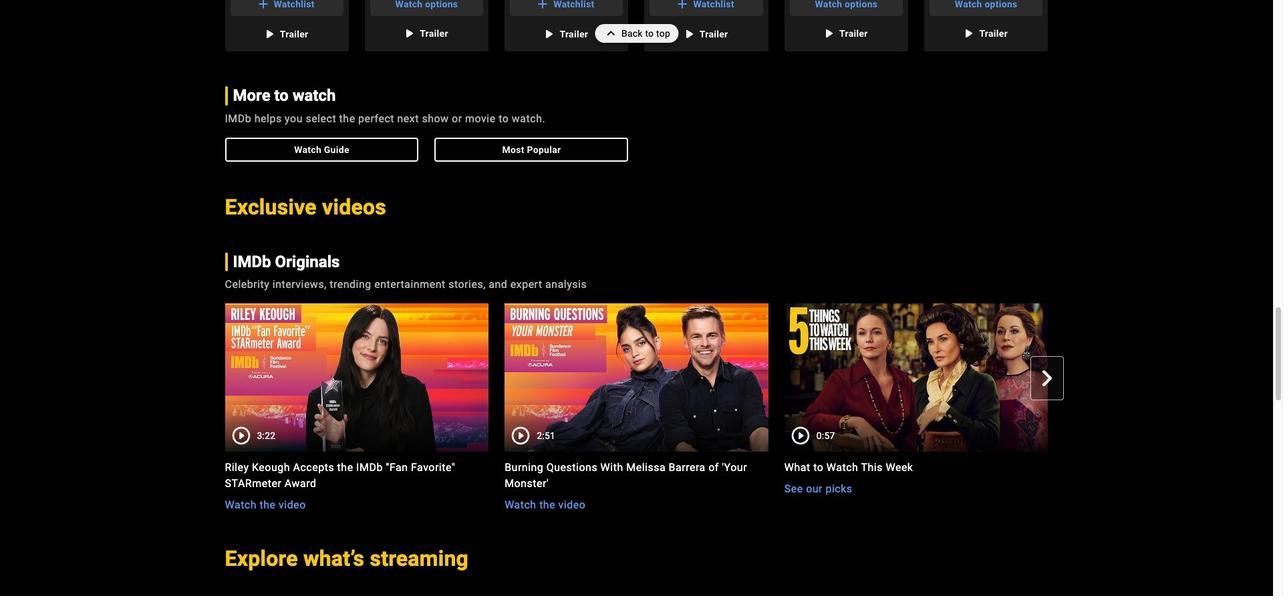 Task type: vqa. For each thing, say whether or not it's contained in the screenshot.


Task type: locate. For each thing, give the bounding box(es) containing it.
video for starmeter
[[279, 499, 306, 511]]

1 horizontal spatial watch the video
[[505, 499, 586, 511]]

to right movie
[[499, 112, 509, 125]]

favorite"
[[411, 461, 455, 474]]

to
[[645, 28, 654, 39], [274, 86, 289, 105], [499, 112, 509, 125], [813, 461, 824, 474], [1247, 461, 1257, 474]]

the down starmeter
[[260, 499, 276, 511]]

next
[[397, 112, 419, 125]]

popular
[[527, 144, 561, 155]]

to up you
[[274, 86, 289, 105]]

watch the video down monster'
[[505, 499, 586, 511]]

exclusive videos
[[225, 194, 386, 220]]

dramas
[[1205, 461, 1244, 474]]

2:51
[[537, 431, 555, 441]]

riley keough accepts the imdb "fan favorite" starmeter award
[[225, 461, 455, 490]]

video down questions
[[558, 499, 586, 511]]

show
[[422, 112, 449, 125]]

imdb
[[225, 112, 251, 125], [233, 252, 271, 271], [356, 461, 383, 474]]

to left strea
[[1247, 461, 1257, 474]]

1 video from the left
[[279, 499, 306, 511]]

streaming
[[370, 546, 468, 572]]

0 vertical spatial imdb
[[225, 112, 251, 125]]

video for monster'
[[558, 499, 586, 511]]

what
[[784, 461, 810, 474]]

watch the video button
[[225, 497, 306, 513], [505, 497, 586, 513]]

celebrity
[[225, 278, 270, 291]]

group
[[209, 304, 1283, 513], [225, 304, 489, 513], [505, 304, 768, 513], [784, 304, 1048, 513], [1064, 304, 1283, 452]]

watch guide
[[294, 144, 349, 155]]

1 add image from the left
[[255, 0, 271, 12]]

watch.
[[512, 112, 545, 125]]

1 watch the video button from the left
[[225, 497, 306, 513]]

1 watch the video from the left
[[225, 499, 306, 511]]

riley
[[225, 461, 249, 474]]

"fan
[[386, 461, 408, 474]]

accepts
[[293, 461, 334, 474]]

chevron right inline image
[[1039, 370, 1056, 386]]

imdb up celebrity
[[233, 252, 271, 271]]

analysis
[[545, 278, 587, 291]]

watch down monster'
[[505, 499, 536, 511]]

or
[[452, 112, 462, 125]]

week
[[886, 461, 913, 474]]

3:22 link
[[225, 304, 489, 452]]

3:22
[[257, 431, 276, 441]]

starmeter
[[225, 477, 282, 490]]

of
[[708, 461, 719, 474]]

watch the video
[[225, 499, 306, 511], [505, 499, 586, 511]]

see
[[784, 483, 803, 495]]

2 group from the left
[[225, 304, 489, 513]]

watch
[[294, 144, 321, 155], [827, 461, 858, 474], [225, 499, 257, 511], [505, 499, 536, 511]]

add image
[[255, 0, 271, 12], [535, 0, 551, 12], [675, 0, 691, 12]]

2 horizontal spatial add image
[[675, 0, 691, 12]]

trending
[[330, 278, 371, 291]]

riley keough accepts the imdb "fan favorite" starmeter award link
[[225, 460, 489, 492]]

the right accepts
[[337, 461, 353, 474]]

4 group from the left
[[784, 304, 1048, 513]]

to right what
[[813, 461, 824, 474]]

strea
[[1260, 461, 1283, 474]]

0 horizontal spatial video
[[279, 499, 306, 511]]

helps
[[254, 112, 282, 125]]

celebrity interviews, trending entertainment stories, and expert analysis
[[225, 278, 587, 291]]

what to watch this week link
[[784, 460, 1048, 476]]

5
[[1064, 461, 1070, 474]]

imdb helps you select the perfect next show or movie to watch.
[[225, 112, 545, 125]]

1 horizontal spatial watch the video button
[[505, 497, 586, 513]]

exclusive
[[225, 194, 317, 220]]

imdb originals
[[233, 252, 340, 271]]

to for more
[[274, 86, 289, 105]]

keough
[[252, 461, 290, 474]]

back to top button
[[595, 24, 678, 43]]

watch the video button down starmeter
[[225, 497, 306, 513]]

our
[[806, 483, 823, 495]]

interviews,
[[273, 278, 327, 291]]

originals
[[275, 252, 340, 271]]

trailer
[[420, 28, 448, 39], [839, 28, 868, 39], [979, 28, 1008, 39], [280, 29, 308, 39], [560, 29, 588, 39], [700, 29, 728, 39]]

to left top
[[645, 28, 654, 39]]

perfect
[[358, 112, 394, 125]]

barrera
[[669, 461, 706, 474]]

0 horizontal spatial add image
[[255, 0, 271, 12]]

5 sundance award-winning dramas to stream image
[[1064, 304, 1283, 452]]

to inside button
[[645, 28, 654, 39]]

2 vertical spatial imdb
[[356, 461, 383, 474]]

watch the video for monster'
[[505, 499, 586, 511]]

1 group from the left
[[209, 304, 1283, 513]]

play arrow image
[[401, 25, 417, 41], [821, 25, 837, 41], [261, 26, 277, 42], [541, 26, 557, 42], [681, 26, 697, 42]]

back
[[621, 28, 643, 39]]

watch up picks
[[827, 461, 858, 474]]

expert
[[510, 278, 542, 291]]

the
[[339, 112, 355, 125], [337, 461, 353, 474], [260, 499, 276, 511], [539, 499, 555, 511]]

award
[[285, 477, 316, 490]]

5 streaming shows you need to watch for the week of january 29 image
[[784, 304, 1048, 452]]

more to watch
[[233, 86, 336, 105]]

trailer button
[[394, 21, 459, 45], [814, 21, 879, 45], [954, 21, 1019, 45], [254, 22, 319, 46], [534, 22, 599, 46], [674, 22, 739, 46]]

1 horizontal spatial add image
[[535, 0, 551, 12]]

imdb left "fan
[[356, 461, 383, 474]]

watch the video button down monster'
[[505, 497, 586, 513]]

picks
[[826, 483, 852, 495]]

2 watch the video from the left
[[505, 499, 586, 511]]

2 watch the video button from the left
[[505, 497, 586, 513]]

back to top
[[621, 28, 670, 39]]

you
[[285, 112, 303, 125]]

0 horizontal spatial watch the video button
[[225, 497, 306, 513]]

2 video from the left
[[558, 499, 586, 511]]

watch the video down starmeter
[[225, 499, 306, 511]]

group containing what to watch this week
[[784, 304, 1048, 513]]

0 horizontal spatial watch the video
[[225, 499, 306, 511]]

to inside group
[[1247, 461, 1257, 474]]

video
[[279, 499, 306, 511], [558, 499, 586, 511]]

imdb down more
[[225, 112, 251, 125]]

1 vertical spatial imdb
[[233, 252, 271, 271]]

1 horizontal spatial video
[[558, 499, 586, 511]]

video down award
[[279, 499, 306, 511]]

5 sundance award-winning dramas to strea
[[1064, 461, 1283, 474]]

3 group from the left
[[505, 304, 768, 513]]

imdb for imdb helps you select the perfect next show or movie to watch.
[[225, 112, 251, 125]]

videos
[[322, 194, 386, 220]]

to for what
[[813, 461, 824, 474]]



Task type: describe. For each thing, give the bounding box(es) containing it.
group containing burning questions with melissa barrera of 'your monster'
[[505, 304, 768, 513]]

3:22 group
[[225, 304, 489, 452]]

explore
[[225, 546, 298, 572]]

'your
[[722, 461, 747, 474]]

play arrow image
[[961, 25, 977, 41]]

sundance
[[1073, 461, 1123, 474]]

award-
[[1126, 461, 1161, 474]]

the down monster'
[[539, 499, 555, 511]]

3 add image from the left
[[675, 0, 691, 12]]

explore what's streaming
[[225, 546, 468, 572]]

0:57 link
[[784, 304, 1048, 452]]

5 sundance award-winning dramas to strea link
[[1064, 460, 1283, 476]]

burning questions with melissa barrera of 'your monster' link
[[505, 460, 768, 492]]

5 group from the left
[[1064, 304, 1283, 452]]

entertainment
[[374, 278, 446, 291]]

see our picks button
[[784, 481, 852, 497]]

see our picks
[[784, 483, 852, 495]]

and
[[489, 278, 507, 291]]

select
[[306, 112, 336, 125]]

most
[[502, 144, 524, 155]]

watch the video button for monster'
[[505, 497, 586, 513]]

watch left guide
[[294, 144, 321, 155]]

to for back
[[645, 28, 654, 39]]

what to watch this week
[[784, 461, 913, 474]]

watch guide button
[[225, 137, 419, 161]]

monster'
[[505, 477, 549, 490]]

this
[[861, 461, 883, 474]]

2:51 group
[[505, 304, 768, 452]]

2:51 link
[[505, 304, 768, 452]]

top
[[656, 28, 670, 39]]

what's
[[303, 546, 364, 572]]

most popular
[[502, 144, 561, 155]]

imdb for imdb originals
[[233, 252, 271, 271]]

watch
[[293, 86, 336, 105]]

with
[[601, 461, 623, 474]]

most popular button
[[435, 137, 628, 161]]

watch the video button for starmeter
[[225, 497, 306, 513]]

burning questions with melissa barrera and tommy dewey of 'your monster' image
[[505, 304, 768, 452]]

imdb inside riley keough accepts the imdb "fan favorite" starmeter award
[[356, 461, 383, 474]]

expand less image
[[603, 24, 621, 43]]

0:57
[[816, 431, 835, 441]]

burning questions with melissa barrera of 'your monster'
[[505, 461, 747, 490]]

stories,
[[449, 278, 486, 291]]

more
[[233, 86, 270, 105]]

winning
[[1161, 461, 1202, 474]]

movie
[[465, 112, 496, 125]]

the right select
[[339, 112, 355, 125]]

melissa
[[626, 461, 666, 474]]

0:57 group
[[784, 304, 1048, 452]]

questions
[[547, 461, 598, 474]]

watch the video for starmeter
[[225, 499, 306, 511]]

riley keough accepts the imdb "fan favorite" starmeter award image
[[225, 304, 489, 452]]

the inside riley keough accepts the imdb "fan favorite" starmeter award
[[337, 461, 353, 474]]

watch down starmeter
[[225, 499, 257, 511]]

guide
[[324, 144, 349, 155]]

burning
[[505, 461, 544, 474]]

2 add image from the left
[[535, 0, 551, 12]]

5 sundance award-winning dramas to strea group
[[1064, 304, 1283, 513]]



